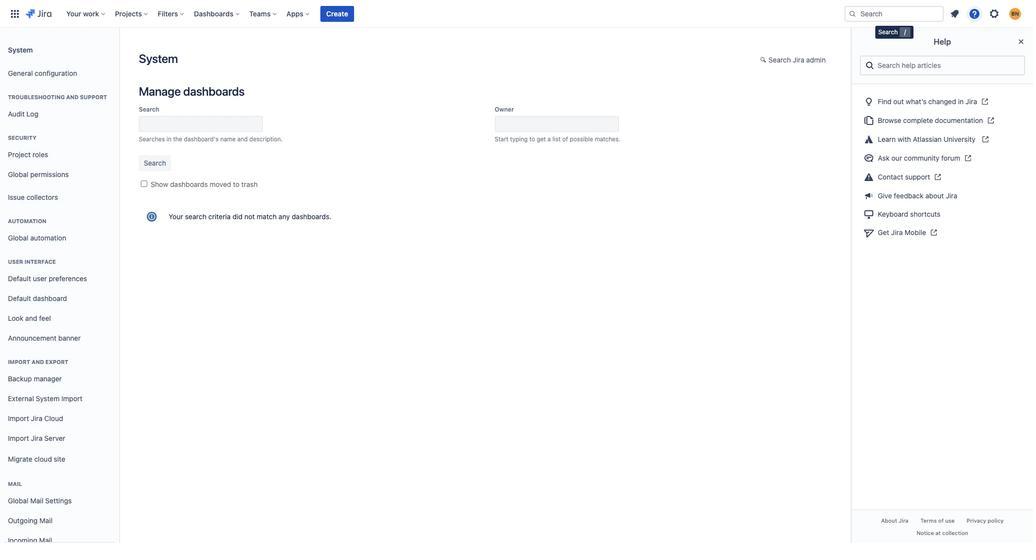 Task type: describe. For each thing, give the bounding box(es) containing it.
0 vertical spatial mail
[[8, 481, 22, 487]]

get
[[878, 228, 889, 237]]

at
[[936, 530, 941, 536]]

find out what's changed in jira link
[[860, 92, 1025, 111]]

help image
[[969, 8, 981, 20]]

close image
[[1015, 36, 1027, 48]]

mail group
[[4, 470, 115, 543]]

possible
[[570, 135, 593, 143]]

2 horizontal spatial system
[[139, 52, 178, 65]]

your work button
[[63, 6, 109, 22]]

migrate cloud site
[[8, 455, 65, 463]]

privacy policy link
[[961, 514, 1010, 527]]

a
[[548, 135, 551, 143]]

manager
[[34, 374, 62, 383]]

out
[[893, 97, 904, 105]]

not
[[244, 212, 255, 221]]

global permissions
[[8, 170, 69, 178]]

feedback
[[894, 192, 924, 200]]

dashboards for manage
[[183, 84, 245, 98]]

about
[[926, 192, 944, 200]]

create button
[[320, 6, 354, 22]]

jira for import jira cloud
[[31, 414, 42, 422]]

the
[[173, 135, 182, 143]]

terms of use
[[921, 517, 955, 524]]

jira for import jira server
[[31, 434, 42, 442]]

search jira admin link
[[755, 53, 831, 68]]

start
[[495, 135, 508, 143]]

outgoing mail
[[8, 516, 53, 525]]

notice at collection
[[917, 530, 968, 536]]

permissions
[[30, 170, 69, 178]]

apps button
[[284, 6, 313, 22]]

import and export
[[8, 359, 68, 365]]

search image
[[849, 10, 857, 18]]

any
[[279, 212, 290, 221]]

create
[[326, 9, 348, 18]]

audit
[[8, 109, 25, 118]]

Search help articles field
[[875, 57, 1020, 74]]

import jira server link
[[4, 429, 115, 448]]

look and feel link
[[4, 308, 115, 328]]

settings image
[[988, 8, 1000, 20]]

project roles link
[[4, 145, 115, 165]]

automation group
[[4, 207, 115, 251]]

keyboard shortcuts
[[878, 210, 940, 218]]

banner containing your work
[[0, 0, 1033, 28]]

1 horizontal spatial to
[[529, 135, 535, 143]]

searches
[[139, 135, 165, 143]]

manage dashboards
[[139, 84, 245, 98]]

jira for get jira mobile
[[891, 228, 903, 237]]

our
[[892, 154, 902, 162]]

dashboards button
[[191, 6, 243, 22]]

external system import
[[8, 394, 82, 403]]

backup
[[8, 374, 32, 383]]

dashboard's
[[184, 135, 219, 143]]

university
[[944, 135, 976, 143]]

user
[[8, 258, 23, 265]]

show
[[151, 180, 168, 188]]

import inside 'link'
[[61, 394, 82, 403]]

dashboards for show
[[170, 180, 208, 188]]

user
[[33, 274, 47, 282]]

import for import and export
[[8, 359, 30, 365]]

changed
[[928, 97, 956, 105]]

appswitcher icon image
[[9, 8, 21, 20]]

import for import jira cloud
[[8, 414, 29, 422]]

backup manager
[[8, 374, 62, 383]]

did
[[233, 212, 243, 221]]

find out what's changed in jira
[[878, 97, 977, 105]]

search
[[185, 212, 206, 221]]

global automation link
[[4, 228, 115, 248]]

give
[[878, 192, 892, 200]]

audit log link
[[4, 104, 115, 124]]

audit log
[[8, 109, 38, 118]]

use
[[945, 517, 955, 524]]

and for export
[[32, 359, 44, 365]]

default user preferences link
[[4, 269, 115, 289]]

typing
[[510, 135, 528, 143]]

default for default dashboard
[[8, 294, 31, 302]]

description.
[[249, 135, 283, 143]]

ask our community forum link
[[860, 149, 1025, 168]]

start typing to get a list of possible matches.
[[495, 135, 620, 143]]

0 horizontal spatial system
[[8, 45, 33, 54]]

user interface group
[[4, 248, 115, 351]]

get
[[537, 135, 546, 143]]

notice
[[917, 530, 934, 536]]

search jira admin
[[769, 56, 826, 64]]

get jira mobile link
[[860, 223, 1025, 242]]

general configuration link
[[4, 63, 115, 83]]

jira for search jira admin
[[793, 56, 804, 64]]

external
[[8, 394, 34, 403]]

privacy
[[967, 517, 986, 524]]

troubleshooting and support
[[8, 94, 107, 100]]

give feedback about jira link
[[860, 186, 1025, 205]]

announcement banner
[[8, 334, 81, 342]]

0 horizontal spatial search
[[139, 106, 159, 113]]

small image
[[760, 56, 768, 64]]

privacy policy
[[967, 517, 1004, 524]]

0 horizontal spatial to
[[233, 180, 239, 188]]

atlassian
[[913, 135, 942, 143]]

global for global automation
[[8, 233, 28, 242]]

notice at collection link
[[911, 527, 974, 539]]

outgoing mail link
[[4, 511, 115, 531]]

criteria
[[208, 212, 231, 221]]



Task type: locate. For each thing, give the bounding box(es) containing it.
to left trash
[[233, 180, 239, 188]]

issue
[[8, 193, 25, 201]]

learn with atlassian university
[[878, 135, 977, 143]]

3 global from the top
[[8, 496, 28, 505]]

jira inside search jira admin link
[[793, 56, 804, 64]]

jira right the get
[[891, 228, 903, 237]]

contact
[[878, 172, 903, 181]]

0 vertical spatial dashboards
[[183, 84, 245, 98]]

teams
[[249, 9, 271, 18]]

import jira server
[[8, 434, 65, 442]]

global up outgoing
[[8, 496, 28, 505]]

1 horizontal spatial in
[[958, 97, 964, 105]]

0 vertical spatial default
[[8, 274, 31, 282]]

of
[[562, 135, 568, 143], [938, 517, 944, 524]]

sidebar navigation image
[[108, 40, 130, 60]]

project roles
[[8, 150, 48, 159]]

jira inside give feedback about jira link
[[946, 192, 957, 200]]

in right changed
[[958, 97, 964, 105]]

0 vertical spatial your
[[66, 9, 81, 18]]

get jira mobile
[[878, 228, 926, 237]]

teams button
[[246, 6, 281, 22]]

filters
[[158, 9, 178, 18]]

global inside the automation 'group'
[[8, 233, 28, 242]]

log
[[27, 109, 38, 118]]

1 horizontal spatial search
[[769, 56, 791, 64]]

default down user
[[8, 274, 31, 282]]

global for global permissions
[[8, 170, 28, 178]]

look
[[8, 314, 23, 322]]

your left work
[[66, 9, 81, 18]]

ask
[[878, 154, 890, 162]]

server
[[44, 434, 65, 442]]

import up backup
[[8, 359, 30, 365]]

1 horizontal spatial your
[[169, 212, 183, 221]]

import down external at the bottom of the page
[[8, 414, 29, 422]]

general
[[8, 69, 33, 77]]

2 horizontal spatial search
[[878, 28, 898, 36]]

troubleshooting and support group
[[4, 83, 115, 127]]

None text field
[[139, 116, 263, 132]]

to left get
[[529, 135, 535, 143]]

manage
[[139, 84, 181, 98]]

keyboard shortcuts link
[[860, 205, 1025, 223]]

0 horizontal spatial your
[[66, 9, 81, 18]]

admin
[[806, 56, 826, 64]]

jira left cloud
[[31, 414, 42, 422]]

documentation
[[935, 116, 983, 124]]

1 default from the top
[[8, 274, 31, 282]]

import down backup manager link
[[61, 394, 82, 403]]

project
[[8, 150, 31, 159]]

import jira cloud
[[8, 414, 63, 422]]

jira right "about"
[[946, 192, 957, 200]]

projects
[[115, 9, 142, 18]]

outgoing
[[8, 516, 38, 525]]

mail for global
[[30, 496, 43, 505]]

dashboards
[[183, 84, 245, 98], [170, 180, 208, 188]]

jira inside import jira server link
[[31, 434, 42, 442]]

and for feel
[[25, 314, 37, 322]]

browse complete documentation
[[878, 116, 983, 124]]

name
[[220, 135, 236, 143]]

external system import link
[[4, 389, 115, 409]]

mail inside "link"
[[39, 516, 53, 525]]

1 global from the top
[[8, 170, 28, 178]]

jira up documentation
[[966, 97, 977, 105]]

global inside mail group
[[8, 496, 28, 505]]

default up look
[[8, 294, 31, 302]]

announcement banner link
[[4, 328, 115, 348]]

about jira button
[[875, 514, 915, 527]]

global down automation
[[8, 233, 28, 242]]

browse complete documentation link
[[860, 111, 1025, 130]]

1 vertical spatial search
[[769, 56, 791, 64]]

and left the "support"
[[66, 94, 79, 100]]

banner
[[0, 0, 1033, 28]]

dashboards up searches in the dashboard's name and description.
[[183, 84, 245, 98]]

your
[[66, 9, 81, 18], [169, 212, 183, 221]]

security
[[8, 134, 36, 141]]

0 vertical spatial global
[[8, 170, 28, 178]]

None submit
[[139, 155, 171, 171]]

and inside 'link'
[[25, 314, 37, 322]]

jira for about jira
[[899, 517, 909, 524]]

system
[[8, 45, 33, 54], [139, 52, 178, 65], [36, 394, 60, 403]]

in inside 'link'
[[958, 97, 964, 105]]

trash
[[241, 180, 258, 188]]

of left "use" at the right of page
[[938, 517, 944, 524]]

about jira
[[881, 517, 909, 524]]

your for your search criteria did not match any dashboards.
[[169, 212, 183, 221]]

system up manage
[[139, 52, 178, 65]]

your profile and settings image
[[1009, 8, 1021, 20]]

your inside dropdown button
[[66, 9, 81, 18]]

global mail settings link
[[4, 491, 115, 511]]

global mail settings
[[8, 496, 72, 505]]

shortcuts
[[910, 210, 940, 218]]

show dashboards moved to trash
[[151, 180, 258, 188]]

jira image
[[26, 8, 51, 20], [26, 8, 51, 20]]

notifications image
[[949, 8, 961, 20]]

complete
[[903, 116, 933, 124]]

import up migrate
[[8, 434, 29, 442]]

global permissions link
[[4, 165, 115, 184]]

apps
[[287, 9, 303, 18]]

and right name
[[237, 135, 248, 143]]

settings
[[45, 496, 72, 505]]

mail down global mail settings
[[39, 516, 53, 525]]

work
[[83, 9, 99, 18]]

0 vertical spatial of
[[562, 135, 568, 143]]

search right small icon
[[769, 56, 791, 64]]

2 vertical spatial global
[[8, 496, 28, 505]]

0 vertical spatial search
[[878, 28, 898, 36]]

terms of use link
[[915, 514, 961, 527]]

in
[[958, 97, 964, 105], [167, 135, 171, 143]]

Show dashboards moved to trash checkbox
[[141, 181, 147, 187]]

jira inside find out what's changed in jira 'link'
[[966, 97, 977, 105]]

list
[[553, 135, 561, 143]]

moved
[[210, 180, 231, 188]]

2 default from the top
[[8, 294, 31, 302]]

matches.
[[595, 135, 620, 143]]

jira left server
[[31, 434, 42, 442]]

0 vertical spatial in
[[958, 97, 964, 105]]

1 vertical spatial mail
[[30, 496, 43, 505]]

with
[[898, 135, 911, 143]]

1 horizontal spatial of
[[938, 517, 944, 524]]

migrate cloud site link
[[4, 448, 115, 470]]

0 vertical spatial to
[[529, 135, 535, 143]]

what's
[[906, 97, 927, 105]]

troubleshooting
[[8, 94, 65, 100]]

your left the search
[[169, 212, 183, 221]]

2 global from the top
[[8, 233, 28, 242]]

jira inside the import jira cloud link
[[31, 414, 42, 422]]

0 horizontal spatial in
[[167, 135, 171, 143]]

mail for outgoing
[[39, 516, 53, 525]]

in left the 'the'
[[167, 135, 171, 143]]

Search field
[[845, 6, 944, 22]]

help
[[934, 37, 951, 46]]

1 vertical spatial to
[[233, 180, 239, 188]]

contact support
[[878, 172, 930, 181]]

jira left admin
[[793, 56, 804, 64]]

import jira cloud link
[[4, 409, 115, 429]]

1 vertical spatial in
[[167, 135, 171, 143]]

mobile
[[905, 228, 926, 237]]

1 vertical spatial global
[[8, 233, 28, 242]]

/
[[904, 28, 906, 36]]

and up backup manager
[[32, 359, 44, 365]]

export
[[45, 359, 68, 365]]

security group
[[4, 124, 115, 187]]

collectors
[[27, 193, 58, 201]]

migrate
[[8, 455, 32, 463]]

your for your work
[[66, 9, 81, 18]]

configuration
[[35, 69, 77, 77]]

jira inside get jira mobile link
[[891, 228, 903, 237]]

mail down migrate
[[8, 481, 22, 487]]

2 vertical spatial mail
[[39, 516, 53, 525]]

and for support
[[66, 94, 79, 100]]

dashboards right show
[[170, 180, 208, 188]]

primary element
[[6, 0, 845, 28]]

ask our community forum
[[878, 154, 960, 162]]

global inside security group
[[8, 170, 28, 178]]

import and export group
[[4, 348, 115, 473]]

import for import jira server
[[8, 434, 29, 442]]

and left the feel
[[25, 314, 37, 322]]

search down manage
[[139, 106, 159, 113]]

mail up outgoing mail
[[30, 496, 43, 505]]

1 vertical spatial your
[[169, 212, 183, 221]]

1 vertical spatial of
[[938, 517, 944, 524]]

issue collectors link
[[4, 187, 115, 207]]

system down manager
[[36, 394, 60, 403]]

system inside 'link'
[[36, 394, 60, 403]]

forum
[[941, 154, 960, 162]]

0 horizontal spatial of
[[562, 135, 568, 143]]

import
[[8, 359, 30, 365], [61, 394, 82, 403], [8, 414, 29, 422], [8, 434, 29, 442]]

find
[[878, 97, 892, 105]]

jira right about
[[899, 517, 909, 524]]

jira inside the about jira button
[[899, 517, 909, 524]]

automation
[[30, 233, 66, 242]]

1 horizontal spatial system
[[36, 394, 60, 403]]

announcement
[[8, 334, 56, 342]]

your work
[[66, 9, 99, 18]]

default dashboard
[[8, 294, 67, 302]]

default user preferences
[[8, 274, 87, 282]]

search left the / at the right top of the page
[[878, 28, 898, 36]]

match
[[257, 212, 277, 221]]

of right "list"
[[562, 135, 568, 143]]

automation
[[8, 218, 46, 224]]

system up "general"
[[8, 45, 33, 54]]

1 vertical spatial dashboards
[[170, 180, 208, 188]]

global for global mail settings
[[8, 496, 28, 505]]

terms
[[921, 517, 937, 524]]

1 vertical spatial default
[[8, 294, 31, 302]]

mail
[[8, 481, 22, 487], [30, 496, 43, 505], [39, 516, 53, 525]]

Owner text field
[[495, 116, 619, 132]]

default for default user preferences
[[8, 274, 31, 282]]

roles
[[33, 150, 48, 159]]

general configuration
[[8, 69, 77, 77]]

keyboard
[[878, 210, 908, 218]]

2 vertical spatial search
[[139, 106, 159, 113]]

global down project
[[8, 170, 28, 178]]



Task type: vqa. For each thing, say whether or not it's contained in the screenshot.
third the Global from the bottom of the page
yes



